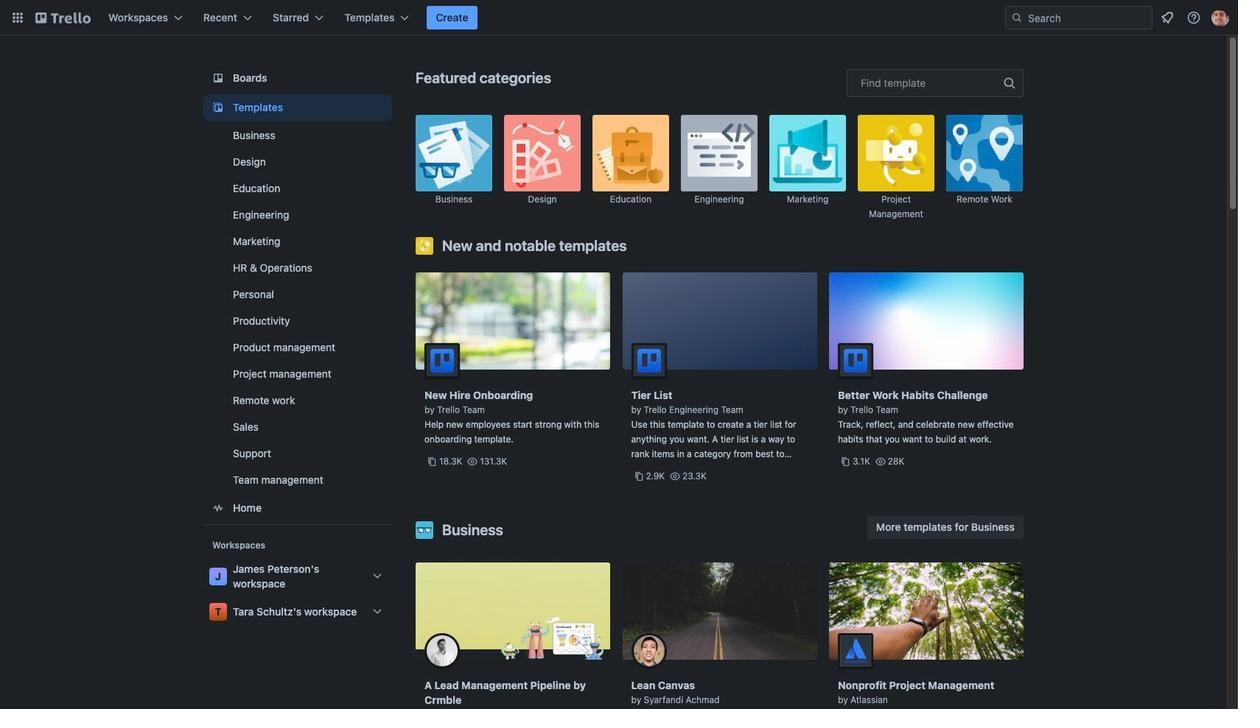 Task type: describe. For each thing, give the bounding box(es) containing it.
board image
[[209, 69, 227, 87]]

project management icon image
[[858, 115, 934, 192]]

home image
[[209, 500, 227, 517]]

1 business icon image from the top
[[416, 115, 492, 192]]

back to home image
[[35, 6, 91, 29]]

james peterson (jamespeterson93) image
[[1212, 9, 1229, 27]]

engineering icon image
[[681, 115, 758, 192]]

marketing icon image
[[769, 115, 846, 192]]

template board image
[[209, 99, 227, 116]]

toni, founder @ crmble image
[[425, 634, 460, 669]]

syarfandi achmad image
[[631, 634, 667, 669]]



Task type: locate. For each thing, give the bounding box(es) containing it.
business icon image
[[416, 115, 492, 192], [416, 522, 433, 539]]

primary element
[[0, 0, 1238, 35]]

2 business icon image from the top
[[416, 522, 433, 539]]

0 horizontal spatial trello team image
[[425, 343, 460, 379]]

education icon image
[[593, 115, 669, 192]]

trello team image
[[425, 343, 460, 379], [838, 343, 873, 379]]

design icon image
[[504, 115, 581, 192]]

0 vertical spatial business icon image
[[416, 115, 492, 192]]

1 vertical spatial business icon image
[[416, 522, 433, 539]]

1 trello team image from the left
[[425, 343, 460, 379]]

Search field
[[1005, 6, 1153, 29]]

trello engineering team image
[[631, 343, 667, 379]]

0 notifications image
[[1159, 9, 1176, 27]]

search image
[[1011, 12, 1023, 24]]

open information menu image
[[1187, 10, 1201, 25]]

2 trello team image from the left
[[838, 343, 873, 379]]

remote work icon image
[[946, 115, 1023, 192]]

1 horizontal spatial trello team image
[[838, 343, 873, 379]]

atlassian image
[[838, 634, 873, 669]]

None field
[[847, 69, 1024, 97]]



Task type: vqa. For each thing, say whether or not it's contained in the screenshot.
the bottom Business Icon
yes



